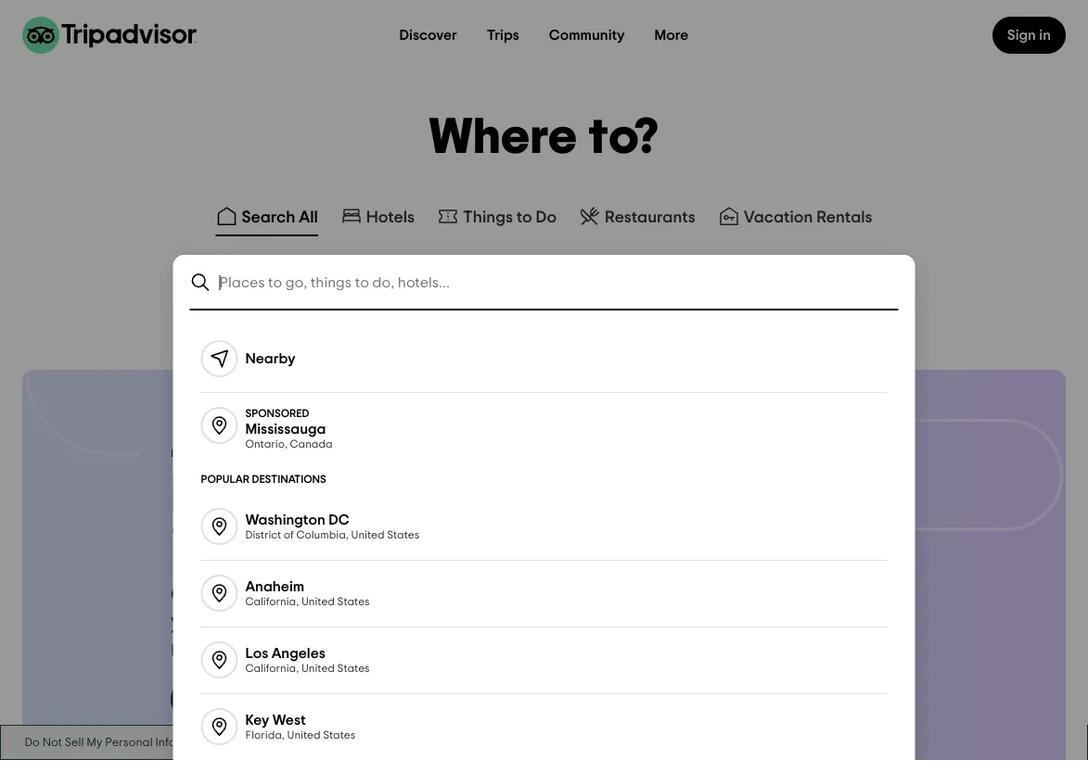 Task type: locate. For each thing, give the bounding box(es) containing it.
restaurants
[[605, 209, 696, 225]]

1 horizontal spatial a
[[252, 693, 261, 707]]

mississauga
[[245, 422, 326, 437]]

2 horizontal spatial a
[[295, 471, 327, 523]]

0 horizontal spatial in
[[171, 523, 212, 575]]

a inside the start a trip with ai button
[[252, 693, 261, 707]]

states down the get a personalized itinerary just for you, guided by traveler tips and reviews.
[[337, 664, 370, 675]]

more
[[655, 28, 689, 43]]

states up itinerary
[[387, 530, 419, 541]]

2 california, from the top
[[245, 664, 299, 675]]

1 california, from the top
[[245, 597, 299, 608]]

popular
[[201, 474, 250, 485]]

key
[[245, 713, 269, 728]]

destinations
[[252, 474, 326, 485]]

ai right with
[[322, 693, 335, 707]]

0 horizontal spatial ai
[[233, 448, 243, 459]]

start a trip with ai
[[215, 693, 335, 707]]

west
[[272, 713, 306, 728]]

in right the 'sign'
[[1039, 28, 1051, 43]]

trip up west in the left of the page
[[264, 693, 288, 707]]

tab list containing search all
[[0, 198, 1088, 240]]

states up traveler
[[337, 597, 370, 608]]

trip inside build a trip in minutes
[[338, 471, 420, 523]]

united
[[351, 530, 385, 541], [301, 597, 335, 608], [301, 664, 335, 675], [287, 731, 321, 742]]

itinerary
[[366, 584, 451, 607]]

more button
[[640, 17, 704, 54]]

united inside los angeles california, united states
[[301, 664, 335, 675]]

tripadvisor image
[[22, 17, 197, 54]]

vacation rentals link
[[718, 205, 873, 227]]

by
[[218, 448, 230, 459], [293, 611, 318, 634]]

a left dc
[[295, 471, 327, 523]]

trip
[[338, 471, 420, 523], [264, 693, 288, 707]]

1 horizontal spatial ai
[[322, 693, 335, 707]]

search all button
[[212, 201, 322, 237]]

a
[[295, 471, 327, 523], [212, 584, 226, 607], [252, 693, 261, 707]]

ontario,
[[245, 439, 288, 450]]

states down the start a trip with ai
[[323, 731, 355, 742]]

reviews.
[[171, 638, 250, 661]]

united inside key west florida, united states
[[287, 731, 321, 742]]

ai up the popular
[[233, 448, 243, 459]]

dc
[[329, 513, 349, 528]]

a inside build a trip in minutes
[[295, 471, 327, 523]]

trip inside button
[[264, 693, 288, 707]]

trip up columbia,
[[338, 471, 420, 523]]

and
[[448, 611, 488, 634]]

anaheim california, united states
[[245, 580, 370, 608]]

trip for ai
[[264, 693, 288, 707]]

washington
[[245, 513, 325, 528]]

search all
[[242, 209, 318, 225]]

1 vertical spatial in
[[171, 523, 212, 575]]

united right columbia,
[[351, 530, 385, 541]]

1 horizontal spatial trip
[[338, 471, 420, 523]]

traveler
[[323, 611, 402, 634]]

sign in link
[[992, 17, 1066, 54]]

discover button
[[385, 17, 472, 54]]

discover
[[399, 28, 457, 43]]

1 vertical spatial ai
[[322, 693, 335, 707]]

in up get
[[171, 523, 212, 575]]

washington dc district of columbia, united states
[[245, 513, 419, 541]]

california, down anaheim on the left bottom
[[245, 597, 299, 608]]

united down angeles at the bottom of page
[[301, 664, 335, 675]]

1 vertical spatial california,
[[245, 664, 299, 675]]

united down anaheim on the left bottom
[[301, 597, 335, 608]]

1 horizontal spatial in
[[1039, 28, 1051, 43]]

do
[[536, 209, 557, 225]]

0 vertical spatial a
[[295, 471, 327, 523]]

a for start
[[252, 693, 261, 707]]

hotels button
[[337, 201, 418, 237]]

california,
[[245, 597, 299, 608], [245, 664, 299, 675]]

sign in
[[1007, 28, 1051, 43]]

sign
[[1007, 28, 1036, 43]]

a right get
[[212, 584, 226, 607]]

hotels
[[366, 209, 415, 225]]

0 horizontal spatial a
[[212, 584, 226, 607]]

states inside anaheim california, united states
[[337, 597, 370, 608]]

ai
[[233, 448, 243, 459], [322, 693, 335, 707]]

ai inside button
[[322, 693, 335, 707]]

powered
[[171, 448, 215, 459]]

united inside washington dc district of columbia, united states
[[351, 530, 385, 541]]

0 vertical spatial by
[[218, 448, 230, 459]]

things to do button
[[433, 201, 560, 237]]

0 horizontal spatial trip
[[264, 693, 288, 707]]

0 vertical spatial california,
[[245, 597, 299, 608]]

for
[[496, 584, 524, 607]]

sponsored mississauga ontario, canada
[[245, 408, 333, 450]]

states
[[387, 530, 419, 541], [337, 597, 370, 608], [337, 664, 370, 675], [323, 731, 355, 742]]

0 horizontal spatial by
[[218, 448, 230, 459]]

by down anaheim california, united states
[[293, 611, 318, 634]]

popular destinations list box
[[179, 311, 910, 761]]

1 vertical spatial a
[[212, 584, 226, 607]]

1 vertical spatial trip
[[264, 693, 288, 707]]

california, inside anaheim california, united states
[[245, 597, 299, 608]]

None search field
[[175, 257, 913, 309]]

1 horizontal spatial by
[[293, 611, 318, 634]]

a up key
[[252, 693, 261, 707]]

sponsored
[[245, 408, 309, 419]]

in
[[1039, 28, 1051, 43], [171, 523, 212, 575]]

of
[[284, 530, 294, 541]]

start
[[215, 693, 249, 707]]

0 vertical spatial ai
[[233, 448, 243, 459]]

angeles
[[272, 647, 325, 661]]

california, down los at the bottom of page
[[245, 664, 299, 675]]

personalized
[[231, 584, 361, 607]]

in inside build a trip in minutes
[[171, 523, 212, 575]]

rentals
[[817, 209, 873, 225]]

2 vertical spatial a
[[252, 693, 261, 707]]

guided
[[218, 611, 289, 634]]

trip for minutes
[[338, 471, 420, 523]]

0 vertical spatial trip
[[338, 471, 420, 523]]

united down west in the left of the page
[[287, 731, 321, 742]]

a inside the get a personalized itinerary just for you, guided by traveler tips and reviews.
[[212, 584, 226, 607]]

states inside los angeles california, united states
[[337, 664, 370, 675]]

by up the popular
[[218, 448, 230, 459]]

1 vertical spatial by
[[293, 611, 318, 634]]

tab list
[[0, 198, 1088, 240]]



Task type: describe. For each thing, give the bounding box(es) containing it.
minutes
[[223, 523, 402, 575]]

things
[[463, 209, 513, 225]]

columbia,
[[296, 530, 349, 541]]

all
[[299, 209, 318, 225]]

restaurants link
[[579, 205, 696, 227]]

where to?
[[429, 113, 659, 163]]

Search search field
[[219, 275, 898, 291]]

community button
[[534, 17, 640, 54]]

los
[[245, 647, 268, 661]]

to?
[[589, 113, 659, 163]]

a for build
[[295, 471, 327, 523]]

trips
[[487, 28, 519, 43]]

popular destinations
[[201, 474, 326, 485]]

get a personalized itinerary just for you, guided by traveler tips and reviews.
[[171, 584, 524, 661]]

start a trip with ai button
[[171, 678, 357, 722]]

california, inside los angeles california, united states
[[245, 664, 299, 675]]

0 vertical spatial in
[[1039, 28, 1051, 43]]

by inside the get a personalized itinerary just for you, guided by traveler tips and reviews.
[[293, 611, 318, 634]]

states inside washington dc district of columbia, united states
[[387, 530, 419, 541]]

build a trip in minutes
[[171, 471, 420, 575]]

vacation
[[744, 209, 813, 225]]

things to do link
[[437, 205, 557, 227]]

united inside anaheim california, united states
[[301, 597, 335, 608]]

vacation rentals button
[[714, 201, 876, 237]]

things to do
[[463, 209, 557, 225]]

where
[[429, 113, 578, 163]]

build
[[171, 471, 284, 523]]

nearby link
[[179, 326, 910, 392]]

hotels link
[[340, 205, 415, 227]]

community
[[549, 28, 625, 43]]

tips
[[407, 611, 444, 634]]

vacation rentals
[[744, 209, 873, 225]]

with
[[291, 693, 318, 707]]

beta
[[258, 449, 283, 461]]

to
[[516, 209, 532, 225]]

just
[[455, 584, 491, 607]]

florida,
[[245, 731, 285, 742]]

district
[[245, 530, 281, 541]]

get
[[171, 584, 208, 607]]

a for get
[[212, 584, 226, 607]]

search
[[242, 209, 295, 225]]

canada
[[290, 439, 333, 450]]

search image
[[190, 272, 212, 294]]

los angeles california, united states
[[245, 647, 370, 675]]

restaurants button
[[575, 201, 699, 237]]

trips button
[[472, 17, 534, 54]]

anaheim
[[245, 580, 304, 595]]

powered by ai
[[171, 448, 243, 459]]

states inside key west florida, united states
[[323, 731, 355, 742]]

key west florida, united states
[[245, 713, 355, 742]]

you,
[[171, 611, 213, 634]]

nearby
[[245, 352, 295, 366]]



Task type: vqa. For each thing, say whether or not it's contained in the screenshot.
Where
yes



